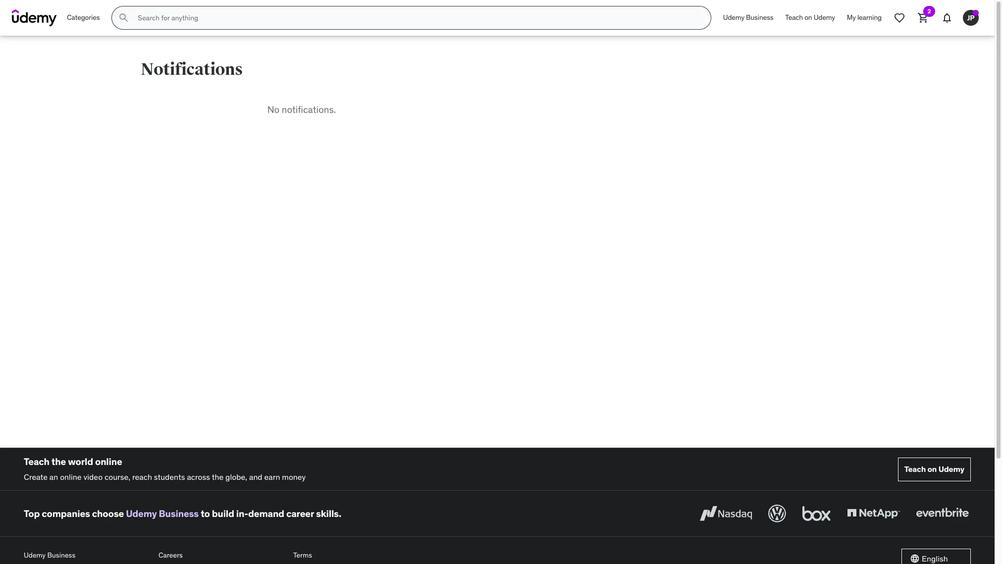 Task type: locate. For each thing, give the bounding box(es) containing it.
1 vertical spatial the
[[212, 472, 224, 482]]

business
[[746, 13, 774, 22], [159, 508, 199, 520], [47, 551, 75, 560]]

2 vertical spatial business
[[47, 551, 75, 560]]

2 horizontal spatial teach
[[905, 464, 926, 474]]

netapp image
[[845, 503, 902, 525]]

my
[[847, 13, 856, 22]]

0 vertical spatial on
[[805, 13, 812, 22]]

shopping cart with 2 items image
[[918, 12, 930, 24]]

teach on udemy link left 'my' on the top
[[780, 6, 841, 30]]

0 horizontal spatial online
[[60, 472, 82, 482]]

teach on udemy up eventbrite 'image'
[[905, 464, 965, 474]]

wishlist image
[[894, 12, 906, 24]]

no
[[267, 104, 280, 115]]

teach on udemy left 'my' on the top
[[786, 13, 835, 22]]

on
[[805, 13, 812, 22], [928, 464, 937, 474]]

1 vertical spatial teach on udemy
[[905, 464, 965, 474]]

2 horizontal spatial business
[[746, 13, 774, 22]]

categories
[[67, 13, 100, 22]]

1 horizontal spatial online
[[95, 456, 122, 468]]

career
[[286, 508, 314, 520]]

terms link
[[293, 549, 420, 563]]

1 horizontal spatial teach on udemy link
[[898, 458, 971, 481]]

nasdaq image
[[698, 503, 755, 525]]

0 vertical spatial business
[[746, 13, 774, 22]]

on left 'my' on the top
[[805, 13, 812, 22]]

Search for anything text field
[[136, 9, 699, 26]]

teach
[[786, 13, 803, 22], [24, 456, 49, 468], [905, 464, 926, 474]]

2
[[928, 7, 931, 15]]

english button
[[902, 549, 971, 564]]

on for top teach on udemy link
[[805, 13, 812, 22]]

english
[[922, 554, 948, 564]]

teach on udemy
[[786, 13, 835, 22], [905, 464, 965, 474]]

categories button
[[61, 6, 106, 30]]

online up course,
[[95, 456, 122, 468]]

0 horizontal spatial teach on udemy link
[[780, 6, 841, 30]]

the
[[51, 456, 66, 468], [212, 472, 224, 482]]

0 vertical spatial teach on udemy
[[786, 13, 835, 22]]

1 horizontal spatial business
[[159, 508, 199, 520]]

top companies choose udemy business to build in-demand career skills.
[[24, 508, 341, 520]]

0 horizontal spatial teach
[[24, 456, 49, 468]]

1 vertical spatial online
[[60, 472, 82, 482]]

build
[[212, 508, 234, 520]]

in-
[[236, 508, 248, 520]]

on up eventbrite 'image'
[[928, 464, 937, 474]]

the left 'globe,' at bottom
[[212, 472, 224, 482]]

1 horizontal spatial on
[[928, 464, 937, 474]]

teach for the bottom teach on udemy link
[[905, 464, 926, 474]]

udemy image
[[12, 9, 57, 26]]

money
[[282, 472, 306, 482]]

0 vertical spatial online
[[95, 456, 122, 468]]

volkswagen image
[[767, 503, 788, 525]]

1 vertical spatial udemy business
[[24, 551, 75, 560]]

teach on udemy link
[[780, 6, 841, 30], [898, 458, 971, 481]]

online right an
[[60, 472, 82, 482]]

notifications image
[[941, 12, 953, 24]]

course,
[[105, 472, 130, 482]]

teach on udemy link up eventbrite 'image'
[[898, 458, 971, 481]]

udemy business
[[723, 13, 774, 22], [24, 551, 75, 560]]

1 vertical spatial business
[[159, 508, 199, 520]]

earn
[[264, 472, 280, 482]]

online
[[95, 456, 122, 468], [60, 472, 82, 482]]

jp link
[[959, 6, 983, 30]]

udemy business link
[[717, 6, 780, 30], [126, 508, 199, 520], [24, 549, 151, 563]]

an
[[49, 472, 58, 482]]

1 horizontal spatial udemy business
[[723, 13, 774, 22]]

udemy
[[723, 13, 745, 22], [814, 13, 835, 22], [939, 464, 965, 474], [126, 508, 157, 520], [24, 551, 46, 560]]

0 horizontal spatial the
[[51, 456, 66, 468]]

1 horizontal spatial teach
[[786, 13, 803, 22]]

1 horizontal spatial teach on udemy
[[905, 464, 965, 474]]

1 vertical spatial on
[[928, 464, 937, 474]]

0 horizontal spatial on
[[805, 13, 812, 22]]

on for the bottom teach on udemy link
[[928, 464, 937, 474]]

the up an
[[51, 456, 66, 468]]



Task type: vqa. For each thing, say whether or not it's contained in the screenshot.
the 'Subcategory' Dropdown Button
no



Task type: describe. For each thing, give the bounding box(es) containing it.
you have alerts image
[[973, 10, 979, 16]]

teach for top teach on udemy link
[[786, 13, 803, 22]]

choose
[[92, 508, 124, 520]]

submit search image
[[118, 12, 130, 24]]

my learning
[[847, 13, 882, 22]]

video
[[83, 472, 103, 482]]

1 horizontal spatial the
[[212, 472, 224, 482]]

careers link
[[159, 549, 285, 563]]

companies
[[42, 508, 90, 520]]

learning
[[858, 13, 882, 22]]

0 vertical spatial the
[[51, 456, 66, 468]]

my learning link
[[841, 6, 888, 30]]

jp
[[967, 13, 975, 22]]

0 vertical spatial teach on udemy link
[[780, 6, 841, 30]]

2 link
[[912, 6, 935, 30]]

0 horizontal spatial business
[[47, 551, 75, 560]]

create
[[24, 472, 48, 482]]

notifications
[[141, 59, 243, 80]]

reach
[[132, 472, 152, 482]]

box image
[[800, 503, 833, 525]]

skills.
[[316, 508, 341, 520]]

0 vertical spatial udemy business
[[723, 13, 774, 22]]

and
[[249, 472, 262, 482]]

across
[[187, 472, 210, 482]]

1 vertical spatial teach on udemy link
[[898, 458, 971, 481]]

demand
[[248, 508, 284, 520]]

world
[[68, 456, 93, 468]]

small image
[[910, 554, 920, 564]]

teach the world online create an online video course, reach students across the globe, and earn money
[[24, 456, 306, 482]]

students
[[154, 472, 185, 482]]

to
[[201, 508, 210, 520]]

careers
[[159, 551, 183, 560]]

0 horizontal spatial udemy business
[[24, 551, 75, 560]]

1 vertical spatial udemy business link
[[126, 508, 199, 520]]

2 vertical spatial udemy business link
[[24, 549, 151, 563]]

eventbrite image
[[914, 503, 971, 525]]

no notifications.
[[267, 104, 336, 115]]

globe,
[[225, 472, 247, 482]]

top
[[24, 508, 40, 520]]

0 vertical spatial udemy business link
[[717, 6, 780, 30]]

teach inside teach the world online create an online video course, reach students across the globe, and earn money
[[24, 456, 49, 468]]

terms
[[293, 551, 312, 560]]

0 horizontal spatial teach on udemy
[[786, 13, 835, 22]]

notifications.
[[282, 104, 336, 115]]



